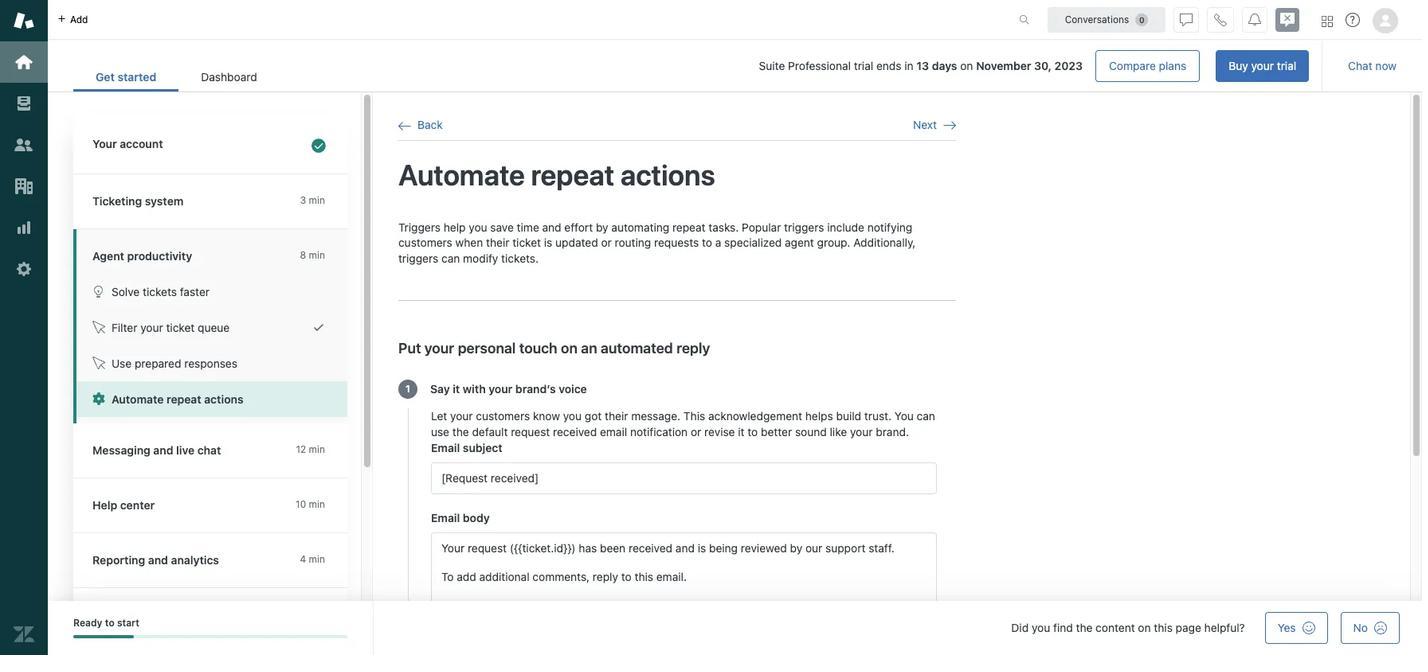 Task type: describe. For each thing, give the bounding box(es) containing it.
2 horizontal spatial on
[[1138, 622, 1151, 635]]

organizations image
[[14, 176, 34, 197]]

agent
[[92, 249, 124, 263]]

use prepared responses
[[112, 357, 237, 371]]

put your personal touch on an automated reply region
[[398, 220, 956, 656]]

next
[[913, 118, 937, 131]]

reporting and analytics
[[92, 554, 219, 567]]

repeat inside triggers help you save time and effort by automating repeat tasks. popular triggers include notifying customers when their ticket is updated or routing requests to a specialized agent group. additionally, triggers can modify tickets.
[[673, 220, 706, 234]]

section containing suite professional trial ends in
[[292, 50, 1310, 82]]

message.
[[631, 410, 681, 423]]

ticketing system
[[92, 194, 184, 208]]

min for reporting and analytics
[[309, 554, 325, 566]]

request
[[511, 426, 550, 439]]

content
[[1096, 622, 1135, 635]]

8 min
[[300, 249, 325, 261]]

use
[[431, 426, 450, 439]]

dashboard tab
[[179, 62, 280, 92]]

responses
[[184, 357, 237, 371]]

updated
[[556, 236, 598, 250]]

brand.
[[876, 426, 909, 439]]

help
[[444, 220, 466, 234]]

queue
[[198, 321, 230, 335]]

modify
[[463, 252, 498, 265]]

brand's
[[516, 383, 556, 396]]

ends
[[877, 59, 902, 73]]

this
[[684, 410, 705, 423]]

chat now button
[[1336, 50, 1410, 82]]

center
[[120, 499, 155, 512]]

you inside footer
[[1032, 622, 1051, 635]]

automate repeat actions inside content-title "region"
[[398, 158, 715, 192]]

filter your ticket queue button
[[77, 310, 347, 346]]

or inside let your customers know you got their message. this acknowledgement helps build trust. you can use the default request received email notification or revise it to better sound like your brand.
[[691, 426, 702, 439]]

email subject
[[431, 442, 503, 455]]

their inside triggers help you save time and effort by automating repeat tasks. popular triggers include notifying customers when their ticket is updated or routing requests to a specialized agent group. additionally, triggers can modify tickets.
[[486, 236, 510, 250]]

compare plans
[[1109, 59, 1187, 73]]

revise
[[705, 426, 735, 439]]

get started
[[96, 70, 156, 84]]

automated
[[601, 341, 673, 357]]

email
[[600, 426, 627, 439]]

conversations
[[1065, 13, 1129, 25]]

helps
[[806, 410, 833, 423]]

your for customers
[[450, 410, 473, 423]]

content-title region
[[398, 157, 956, 194]]

customers inside let your customers know you got their message. this acknowledgement helps build trust. you can use the default request received email notification or revise it to better sound like your brand.
[[476, 410, 530, 423]]

email for email body
[[431, 512, 460, 525]]

suite professional trial ends in 13 days on november 30, 2023
[[759, 59, 1083, 73]]

the inside let your customers know you got their message. this acknowledgement helps build trust. you can use the default request received email notification or revise it to better sound like your brand.
[[453, 426, 469, 439]]

your
[[92, 137, 117, 151]]

can inside let your customers know you got their message. this acknowledgement helps build trust. you can use the default request received email notification or revise it to better sound like your brand.
[[917, 410, 936, 423]]

triggers help you save time and effort by automating repeat tasks. popular triggers include notifying customers when their ticket is updated or routing requests to a specialized agent group. additionally, triggers can modify tickets.
[[398, 220, 916, 265]]

personal
[[458, 341, 516, 357]]

zendesk support image
[[14, 10, 34, 31]]

help center heading
[[73, 479, 363, 534]]

can inside triggers help you save time and effort by automating repeat tasks. popular triggers include notifying customers when their ticket is updated or routing requests to a specialized agent group. additionally, triggers can modify tickets.
[[442, 252, 460, 265]]

4 min
[[300, 554, 325, 566]]

on inside the put your personal touch on an automated reply region
[[561, 341, 578, 357]]

get started image
[[14, 52, 34, 73]]

got
[[585, 410, 602, 423]]

your account button
[[73, 117, 344, 174]]

3
[[300, 194, 306, 206]]

back button
[[398, 118, 443, 133]]

10
[[296, 499, 306, 511]]

zendesk image
[[14, 625, 34, 646]]

progress-bar progress bar
[[73, 636, 347, 639]]

messaging and live chat
[[92, 444, 221, 457]]

by
[[596, 220, 609, 234]]

page
[[1176, 622, 1202, 635]]

know
[[533, 410, 560, 423]]

put
[[398, 341, 421, 357]]

use
[[112, 357, 132, 371]]

admin image
[[14, 259, 34, 280]]

1
[[406, 384, 410, 396]]

requests
[[654, 236, 699, 250]]

account
[[120, 137, 163, 151]]

next button
[[913, 118, 956, 133]]

say it with your brand's voice
[[430, 383, 587, 396]]

compare plans button
[[1096, 50, 1200, 82]]

actions inside 'button'
[[204, 393, 244, 406]]

min for agent productivity
[[309, 249, 325, 261]]

better
[[761, 426, 792, 439]]

your right with
[[489, 383, 513, 396]]

analytics
[[171, 554, 219, 567]]

your for ticket
[[140, 321, 163, 335]]

you inside let your customers know you got their message. this acknowledgement helps build trust. you can use the default request received email notification or revise it to better sound like your brand.
[[563, 410, 582, 423]]

reporting and analytics heading
[[73, 534, 363, 589]]

when
[[456, 236, 483, 250]]

messaging and live chat heading
[[73, 424, 363, 479]]

let
[[431, 410, 447, 423]]

plans
[[1159, 59, 1187, 73]]

your account
[[92, 137, 163, 151]]

received
[[553, 426, 597, 439]]

touch
[[519, 341, 558, 357]]

zendesk products image
[[1322, 16, 1333, 27]]

trial for professional
[[854, 59, 874, 73]]

voice
[[559, 383, 587, 396]]

trial for your
[[1277, 59, 1297, 73]]

footer containing did you find the content on this page helpful?
[[48, 602, 1423, 656]]

back
[[418, 118, 443, 131]]

suite
[[759, 59, 785, 73]]

Email body text field
[[431, 533, 937, 616]]

ready to start
[[73, 618, 139, 630]]

tab list containing get started
[[73, 62, 280, 92]]

ticket inside button
[[166, 321, 195, 335]]

automate inside 'button'
[[112, 393, 164, 406]]

yes
[[1278, 622, 1296, 635]]

time
[[517, 220, 539, 234]]

12 min
[[296, 444, 325, 456]]

get help image
[[1346, 13, 1360, 27]]

your for personal
[[425, 341, 455, 357]]

your account heading
[[73, 117, 363, 175]]

3 min
[[300, 194, 325, 206]]

their inside let your customers know you got their message. this acknowledgement helps build trust. you can use the default request received email notification or revise it to better sound like your brand.
[[605, 410, 628, 423]]

help center
[[92, 499, 155, 512]]

you
[[895, 410, 914, 423]]

repeat inside 'button'
[[167, 393, 201, 406]]



Task type: vqa. For each thing, say whether or not it's contained in the screenshot.
Edit link related to Left voicemail
no



Task type: locate. For each thing, give the bounding box(es) containing it.
0 horizontal spatial triggers
[[398, 252, 439, 265]]

the up email subject
[[453, 426, 469, 439]]

no button
[[1341, 613, 1400, 645]]

0 vertical spatial and
[[542, 220, 562, 234]]

to inside triggers help you save time and effort by automating repeat tasks. popular triggers include notifying customers when their ticket is updated or routing requests to a specialized agent group. additionally, triggers can modify tickets.
[[702, 236, 712, 250]]

0 vertical spatial their
[[486, 236, 510, 250]]

customers image
[[14, 135, 34, 155]]

ticket inside triggers help you save time and effort by automating repeat tasks. popular triggers include notifying customers when their ticket is updated or routing requests to a specialized agent group. additionally, triggers can modify tickets.
[[513, 236, 541, 250]]

the inside footer
[[1076, 622, 1093, 635]]

0 vertical spatial or
[[601, 236, 612, 250]]

ticketing system heading
[[73, 175, 363, 230]]

min right 3
[[309, 194, 325, 206]]

on left an
[[561, 341, 578, 357]]

tab list
[[73, 62, 280, 92]]

2 vertical spatial repeat
[[167, 393, 201, 406]]

buy your trial button
[[1216, 50, 1310, 82]]

popular
[[742, 220, 781, 234]]

1 vertical spatial it
[[738, 426, 745, 439]]

ticket down time
[[513, 236, 541, 250]]

10 min
[[296, 499, 325, 511]]

a
[[715, 236, 722, 250]]

1 horizontal spatial it
[[738, 426, 745, 439]]

1 horizontal spatial customers
[[476, 410, 530, 423]]

progress bar image
[[73, 636, 134, 639]]

actions down use prepared responses button
[[204, 393, 244, 406]]

triggers
[[398, 220, 441, 234]]

your for trial
[[1252, 59, 1274, 73]]

1 horizontal spatial trial
[[1277, 59, 1297, 73]]

2 trial from the left
[[1277, 59, 1297, 73]]

routing
[[615, 236, 651, 250]]

your right the let
[[450, 410, 473, 423]]

reporting image
[[14, 218, 34, 238]]

an
[[581, 341, 597, 357]]

specialized
[[725, 236, 782, 250]]

reply
[[677, 341, 710, 357]]

solve
[[112, 285, 140, 299]]

0 vertical spatial automate repeat actions
[[398, 158, 715, 192]]

1 min from the top
[[309, 194, 325, 206]]

compare
[[1109, 59, 1156, 73]]

and left analytics
[[148, 554, 168, 567]]

0 horizontal spatial you
[[469, 220, 487, 234]]

their down save
[[486, 236, 510, 250]]

use prepared responses button
[[77, 346, 347, 382]]

did you find the content on this page helpful?
[[1012, 622, 1245, 635]]

customers up default on the bottom of page
[[476, 410, 530, 423]]

your right the 'put'
[[425, 341, 455, 357]]

and
[[542, 220, 562, 234], [153, 444, 173, 457], [148, 554, 168, 567]]

0 vertical spatial triggers
[[784, 220, 824, 234]]

1 vertical spatial can
[[917, 410, 936, 423]]

did
[[1012, 622, 1029, 635]]

1 vertical spatial triggers
[[398, 252, 439, 265]]

or down this
[[691, 426, 702, 439]]

0 vertical spatial automate
[[398, 158, 525, 192]]

2 horizontal spatial you
[[1032, 622, 1051, 635]]

professional
[[788, 59, 851, 73]]

your right the filter
[[140, 321, 163, 335]]

repeat down use prepared responses
[[167, 393, 201, 406]]

or
[[601, 236, 612, 250], [691, 426, 702, 439]]

min for help center
[[309, 499, 325, 511]]

group.
[[817, 236, 851, 250]]

tasks.
[[709, 220, 739, 234]]

0 horizontal spatial actions
[[204, 393, 244, 406]]

section
[[292, 50, 1310, 82]]

Email body field
[[431, 463, 937, 495]]

agent productivity
[[92, 249, 192, 263]]

prepared
[[135, 357, 181, 371]]

on left this
[[1138, 622, 1151, 635]]

automate inside content-title "region"
[[398, 158, 525, 192]]

8
[[300, 249, 306, 261]]

30,
[[1034, 59, 1052, 73]]

0 vertical spatial it
[[453, 383, 460, 396]]

and for reporting and analytics
[[148, 554, 168, 567]]

1 vertical spatial and
[[153, 444, 173, 457]]

let your customers know you got their message. this acknowledgement helps build trust. you can use the default request received email notification or revise it to better sound like your brand.
[[431, 410, 936, 439]]

min for ticketing system
[[309, 194, 325, 206]]

notifications image
[[1249, 13, 1262, 26]]

chat now
[[1349, 59, 1397, 73]]

faster
[[180, 285, 210, 299]]

now
[[1376, 59, 1397, 73]]

trust.
[[865, 410, 892, 423]]

days
[[932, 59, 958, 73]]

agent
[[785, 236, 814, 250]]

0 vertical spatial the
[[453, 426, 469, 439]]

your down "build"
[[850, 426, 873, 439]]

min right the 4
[[309, 554, 325, 566]]

5 min from the top
[[309, 554, 325, 566]]

main element
[[0, 0, 48, 656]]

started
[[118, 70, 156, 84]]

automating
[[612, 220, 670, 234]]

1 vertical spatial on
[[561, 341, 578, 357]]

your inside section
[[1252, 59, 1274, 73]]

0 vertical spatial on
[[961, 59, 973, 73]]

0 horizontal spatial to
[[105, 618, 115, 630]]

subject
[[463, 442, 503, 455]]

to down acknowledgement
[[748, 426, 758, 439]]

trial left ends
[[854, 59, 874, 73]]

add button
[[48, 0, 98, 39]]

2 horizontal spatial to
[[748, 426, 758, 439]]

it
[[453, 383, 460, 396], [738, 426, 745, 439]]

and for messaging and live chat
[[153, 444, 173, 457]]

you right did
[[1032, 622, 1051, 635]]

it right say
[[453, 383, 460, 396]]

1 horizontal spatial automate repeat actions
[[398, 158, 715, 192]]

repeat up requests
[[673, 220, 706, 234]]

you up 'received'
[[563, 410, 582, 423]]

to up progress bar image
[[105, 618, 115, 630]]

min right 12
[[309, 444, 325, 456]]

build
[[836, 410, 862, 423]]

0 horizontal spatial ticket
[[166, 321, 195, 335]]

solve tickets faster
[[112, 285, 210, 299]]

0 horizontal spatial trial
[[854, 59, 874, 73]]

4 min from the top
[[309, 499, 325, 511]]

0 vertical spatial to
[[702, 236, 712, 250]]

the right find
[[1076, 622, 1093, 635]]

to inside let your customers know you got their message. this acknowledgement helps build trust. you can use the default request received email notification or revise it to better sound like your brand.
[[748, 426, 758, 439]]

12
[[296, 444, 306, 456]]

automate repeat actions up effort
[[398, 158, 715, 192]]

agent productivity heading
[[73, 230, 363, 274]]

1 vertical spatial their
[[605, 410, 628, 423]]

2 vertical spatial you
[[1032, 622, 1051, 635]]

trial inside button
[[1277, 59, 1297, 73]]

0 horizontal spatial their
[[486, 236, 510, 250]]

email left the body
[[431, 512, 460, 525]]

automate up help
[[398, 158, 525, 192]]

1 horizontal spatial to
[[702, 236, 712, 250]]

filter
[[112, 321, 137, 335]]

to left a
[[702, 236, 712, 250]]

and inside triggers help you save time and effort by automating repeat tasks. popular triggers include notifying customers when their ticket is updated or routing requests to a specialized agent group. additionally, triggers can modify tickets.
[[542, 220, 562, 234]]

it down acknowledgement
[[738, 426, 745, 439]]

min right 8
[[309, 249, 325, 261]]

it inside let your customers know you got their message. this acknowledgement helps build trust. you can use the default request received email notification or revise it to better sound like your brand.
[[738, 426, 745, 439]]

can right you
[[917, 410, 936, 423]]

1 vertical spatial customers
[[476, 410, 530, 423]]

can down when
[[442, 252, 460, 265]]

0 vertical spatial ticket
[[513, 236, 541, 250]]

repeat inside content-title "region"
[[531, 158, 615, 192]]

footer
[[48, 602, 1423, 656]]

0 horizontal spatial it
[[453, 383, 460, 396]]

1 vertical spatial the
[[1076, 622, 1093, 635]]

0 horizontal spatial the
[[453, 426, 469, 439]]

min inside messaging and live chat heading
[[309, 444, 325, 456]]

live
[[176, 444, 195, 457]]

acknowledgement
[[708, 410, 803, 423]]

0 vertical spatial you
[[469, 220, 487, 234]]

ticketing
[[92, 194, 142, 208]]

button displays agent's chat status as invisible. image
[[1180, 13, 1193, 26]]

filter your ticket queue
[[112, 321, 230, 335]]

november
[[976, 59, 1032, 73]]

say
[[430, 383, 450, 396]]

1 horizontal spatial their
[[605, 410, 628, 423]]

triggers down triggers in the left top of the page
[[398, 252, 439, 265]]

2 vertical spatial to
[[105, 618, 115, 630]]

email body
[[431, 512, 490, 525]]

repeat up effort
[[531, 158, 615, 192]]

1 horizontal spatial you
[[563, 410, 582, 423]]

min right 10
[[309, 499, 325, 511]]

min
[[309, 194, 325, 206], [309, 249, 325, 261], [309, 444, 325, 456], [309, 499, 325, 511], [309, 554, 325, 566]]

2 vertical spatial and
[[148, 554, 168, 567]]

you up when
[[469, 220, 487, 234]]

no
[[1354, 622, 1368, 635]]

ticket left the queue
[[166, 321, 195, 335]]

add
[[70, 13, 88, 25]]

trial down zendesk chat icon
[[1277, 59, 1297, 73]]

you inside triggers help you save time and effort by automating repeat tasks. popular triggers include notifying customers when their ticket is updated or routing requests to a specialized agent group. additionally, triggers can modify tickets.
[[469, 220, 487, 234]]

1 trial from the left
[[854, 59, 874, 73]]

0 horizontal spatial automate repeat actions
[[112, 393, 244, 406]]

sound
[[795, 426, 827, 439]]

1 email from the top
[[431, 442, 460, 455]]

repeat
[[531, 158, 615, 192], [673, 220, 706, 234], [167, 393, 201, 406]]

1 vertical spatial email
[[431, 512, 460, 525]]

your right buy at right
[[1252, 59, 1274, 73]]

put your personal touch on an automated reply
[[398, 341, 710, 357]]

or down "by" on the top of page
[[601, 236, 612, 250]]

1 horizontal spatial actions
[[621, 158, 715, 192]]

effort
[[565, 220, 593, 234]]

messaging
[[92, 444, 151, 457]]

automate down "use"
[[112, 393, 164, 406]]

min inside agent productivity heading
[[309, 249, 325, 261]]

and up the is
[[542, 220, 562, 234]]

1 vertical spatial ticket
[[166, 321, 195, 335]]

or inside triggers help you save time and effort by automating repeat tasks. popular triggers include notifying customers when their ticket is updated or routing requests to a specialized agent group. additionally, triggers can modify tickets.
[[601, 236, 612, 250]]

0 horizontal spatial customers
[[398, 236, 453, 250]]

0 vertical spatial customers
[[398, 236, 453, 250]]

productivity
[[127, 249, 192, 263]]

1 vertical spatial repeat
[[673, 220, 706, 234]]

to
[[702, 236, 712, 250], [748, 426, 758, 439], [105, 618, 115, 630]]

automate repeat actions inside 'button'
[[112, 393, 244, 406]]

notifying
[[868, 220, 913, 234]]

1 vertical spatial or
[[691, 426, 702, 439]]

triggers up agent at the top of page
[[784, 220, 824, 234]]

0 vertical spatial actions
[[621, 158, 715, 192]]

in
[[905, 59, 914, 73]]

min inside ticketing system "heading"
[[309, 194, 325, 206]]

0 horizontal spatial repeat
[[167, 393, 201, 406]]

2 horizontal spatial repeat
[[673, 220, 706, 234]]

body
[[463, 512, 490, 525]]

1 horizontal spatial triggers
[[784, 220, 824, 234]]

November 30, 2023 text field
[[976, 59, 1083, 73]]

13
[[917, 59, 929, 73]]

0 horizontal spatial can
[[442, 252, 460, 265]]

1 horizontal spatial automate
[[398, 158, 525, 192]]

on right days
[[961, 59, 973, 73]]

helpful?
[[1205, 622, 1245, 635]]

1 vertical spatial actions
[[204, 393, 244, 406]]

1 vertical spatial automate repeat actions
[[112, 393, 244, 406]]

0 vertical spatial can
[[442, 252, 460, 265]]

0 vertical spatial email
[[431, 442, 460, 455]]

email for email subject
[[431, 442, 460, 455]]

yes button
[[1265, 613, 1328, 645]]

1 horizontal spatial the
[[1076, 622, 1093, 635]]

customers inside triggers help you save time and effort by automating repeat tasks. popular triggers include notifying customers when their ticket is updated or routing requests to a specialized agent group. additionally, triggers can modify tickets.
[[398, 236, 453, 250]]

get
[[96, 70, 115, 84]]

1 vertical spatial you
[[563, 410, 582, 423]]

automate repeat actions down use prepared responses
[[112, 393, 244, 406]]

1 horizontal spatial can
[[917, 410, 936, 423]]

min for messaging and live chat
[[309, 444, 325, 456]]

min inside help center heading
[[309, 499, 325, 511]]

customers down triggers in the left top of the page
[[398, 236, 453, 250]]

0 horizontal spatial on
[[561, 341, 578, 357]]

zendesk chat image
[[1276, 8, 1300, 32]]

their up email on the left bottom of the page
[[605, 410, 628, 423]]

and left live
[[153, 444, 173, 457]]

2 email from the top
[[431, 512, 460, 525]]

actions up automating
[[621, 158, 715, 192]]

tickets.
[[501, 252, 539, 265]]

start
[[117, 618, 139, 630]]

1 horizontal spatial on
[[961, 59, 973, 73]]

triggers
[[784, 220, 824, 234], [398, 252, 439, 265]]

0 vertical spatial repeat
[[531, 158, 615, 192]]

1 vertical spatial to
[[748, 426, 758, 439]]

0 horizontal spatial or
[[601, 236, 612, 250]]

1 horizontal spatial ticket
[[513, 236, 541, 250]]

4
[[300, 554, 306, 566]]

1 horizontal spatial or
[[691, 426, 702, 439]]

1 vertical spatial automate
[[112, 393, 164, 406]]

reporting
[[92, 554, 145, 567]]

actions
[[621, 158, 715, 192], [204, 393, 244, 406]]

0 horizontal spatial automate
[[112, 393, 164, 406]]

min inside "reporting and analytics" heading
[[309, 554, 325, 566]]

actions inside content-title "region"
[[621, 158, 715, 192]]

tickets
[[143, 285, 177, 299]]

their
[[486, 236, 510, 250], [605, 410, 628, 423]]

email down the use
[[431, 442, 460, 455]]

1 horizontal spatial repeat
[[531, 158, 615, 192]]

2 min from the top
[[309, 249, 325, 261]]

views image
[[14, 93, 34, 114]]

3 min from the top
[[309, 444, 325, 456]]

default
[[472, 426, 508, 439]]

2 vertical spatial on
[[1138, 622, 1151, 635]]

chat
[[1349, 59, 1373, 73]]



